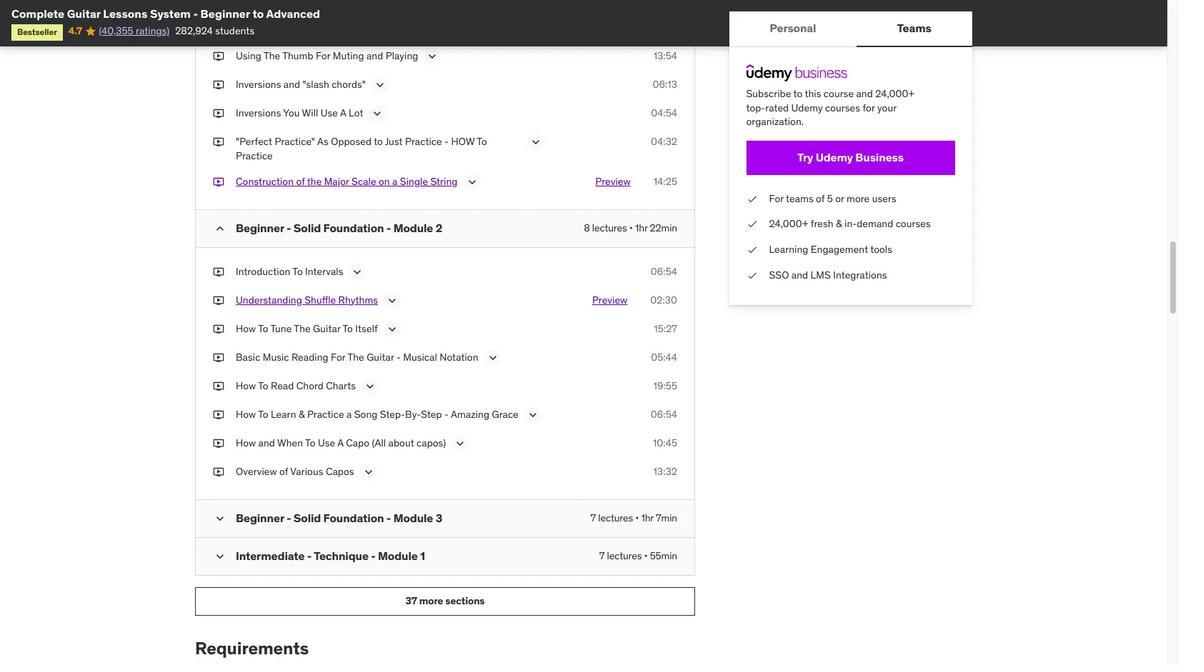 Task type: vqa. For each thing, say whether or not it's contained in the screenshot.
the $19.99 for Crie sites do zero com HTML5 & CSS3
no



Task type: locate. For each thing, give the bounding box(es) containing it.
show lecture description image for how to learn & practice a song step-by-step - amazing grace
[[526, 408, 540, 422]]

more right "37"
[[419, 595, 443, 608]]

xsmall image down 282,924 students
[[213, 50, 224, 64]]

preview left 02:30
[[592, 293, 628, 306]]

1 horizontal spatial 24,000+
[[876, 87, 915, 100]]

udemy right try
[[816, 150, 854, 165]]

integrations
[[834, 268, 888, 281]]

a
[[340, 107, 346, 120], [337, 436, 344, 449]]

1hr for beginner - solid foundation - module 3
[[641, 511, 654, 524]]

personal button
[[730, 11, 857, 46]]

show lecture description image
[[373, 78, 387, 93], [371, 107, 385, 121], [529, 135, 543, 150], [385, 322, 399, 336], [363, 379, 377, 394], [361, 465, 376, 479]]

7 for intermediate - technique - module 1
[[599, 549, 605, 562]]

how for how to tune the guitar to itself
[[236, 322, 256, 335]]

intermediate
[[236, 549, 305, 563]]

introduction
[[236, 265, 290, 278]]

0 vertical spatial 7
[[591, 511, 596, 524]]

use left the capo on the bottom of the page
[[318, 436, 335, 449]]

you
[[283, 107, 300, 120]]

business
[[856, 150, 904, 165]]

282,924
[[175, 25, 213, 37]]

how for how and when to use a capo (all about capos)
[[236, 436, 256, 449]]

- right technique
[[371, 549, 376, 563]]

2 horizontal spatial •
[[644, 549, 648, 562]]

xsmall image left sso in the right top of the page
[[747, 268, 758, 282]]

2 06:54 from the top
[[651, 408, 678, 421]]

24,000+ fresh & in-demand courses
[[770, 218, 931, 230]]

for right reading
[[331, 351, 346, 364]]

2 horizontal spatial the
[[348, 351, 364, 364]]

"slash
[[303, 78, 329, 91]]

your
[[878, 101, 897, 114]]

show lecture description image right "notation"
[[486, 351, 500, 365]]

06:54 up 10:45
[[651, 408, 678, 421]]

tools
[[871, 243, 893, 256]]

and left when
[[258, 436, 275, 449]]

0 vertical spatial inversions
[[236, 78, 281, 91]]

1 vertical spatial a
[[347, 408, 352, 421]]

3 xsmall image from the top
[[213, 107, 224, 121]]

& left in-
[[837, 218, 843, 230]]

for right thumb
[[316, 50, 330, 62]]

- down on
[[387, 221, 391, 235]]

0 horizontal spatial •
[[629, 221, 633, 234]]

overview
[[236, 465, 277, 478]]

xsmall image for "perfect practice" as opposed to just practice - how to practice
[[213, 135, 224, 149]]

1 vertical spatial •
[[635, 511, 639, 524]]

6 xsmall image from the top
[[213, 351, 224, 365]]

0 horizontal spatial 24,000+
[[770, 218, 809, 230]]

to up talent
[[253, 6, 264, 21]]

how left learn
[[236, 408, 256, 421]]

as
[[317, 135, 329, 148]]

for
[[316, 50, 330, 62], [770, 192, 784, 205], [331, 351, 346, 364]]

show lecture description image right playing at the top left of page
[[426, 50, 440, 64]]

beginner up introduction
[[236, 221, 284, 235]]

0 vertical spatial •
[[629, 221, 633, 234]]

and for sso and lms integrations
[[792, 268, 809, 281]]

& right learn
[[299, 408, 305, 421]]

4 how from the top
[[236, 436, 256, 449]]

2 horizontal spatial to
[[794, 87, 803, 100]]

"perfect practice" as opposed to just practice - how to practice
[[236, 135, 487, 162]]

solid up intervals
[[294, 221, 321, 235]]

udemy down this
[[792, 101, 823, 114]]

0 vertical spatial solid
[[294, 221, 321, 235]]

show lecture description image up rhythms
[[351, 265, 365, 279]]

major
[[324, 175, 349, 188]]

0 vertical spatial to
[[253, 6, 264, 21]]

24,000+ inside subscribe to this course and 24,000+ top‑rated udemy courses for your organization.
[[876, 87, 915, 100]]

to right "how"
[[477, 135, 487, 148]]

1 vertical spatial foundation
[[323, 511, 384, 525]]

inversions down using
[[236, 78, 281, 91]]

1 vertical spatial solid
[[294, 511, 321, 525]]

and inside subscribe to this course and 24,000+ top‑rated udemy courses for your organization.
[[857, 87, 874, 100]]

to
[[477, 135, 487, 148], [292, 265, 303, 278], [258, 322, 268, 335], [343, 322, 353, 335], [258, 379, 268, 392], [258, 408, 268, 421], [305, 436, 316, 449]]

talent vs. practice
[[236, 21, 317, 34]]

of for preview
[[296, 175, 305, 188]]

- up intermediate
[[287, 511, 291, 525]]

1 horizontal spatial of
[[296, 175, 305, 188]]

and for how and when to use a capo (all about capos)
[[258, 436, 275, 449]]

inversions and "slash chords"
[[236, 78, 366, 91]]

how up the overview
[[236, 436, 256, 449]]

overview of various capos
[[236, 465, 354, 478]]

2 horizontal spatial of
[[817, 192, 825, 205]]

0 horizontal spatial courses
[[826, 101, 861, 114]]

- up introduction to intervals
[[287, 221, 291, 235]]

and right sso in the right top of the page
[[792, 268, 809, 281]]

1 vertical spatial &
[[299, 408, 305, 421]]

2 vertical spatial beginner
[[236, 511, 284, 525]]

• left 55min
[[644, 549, 648, 562]]

beginner up intermediate
[[236, 511, 284, 525]]

(40,355
[[99, 25, 133, 37]]

1 06:54 from the top
[[651, 265, 678, 278]]

a left the capo on the bottom of the page
[[337, 436, 344, 449]]

3 small image from the top
[[213, 549, 227, 564]]

to inside "perfect practice" as opposed to just practice - how to practice
[[477, 135, 487, 148]]

1 vertical spatial udemy
[[816, 150, 854, 165]]

5 xsmall image from the top
[[213, 265, 224, 279]]

xsmall image
[[213, 21, 224, 35], [213, 78, 224, 92], [213, 107, 224, 121], [213, 135, 224, 149], [213, 265, 224, 279], [213, 351, 224, 365], [213, 408, 224, 422], [213, 436, 224, 450], [213, 465, 224, 479]]

1 vertical spatial courses
[[896, 218, 931, 230]]

show lecture description image for "perfect practice" as opposed to just practice - how to practice
[[529, 135, 543, 150]]

inversions you will use a lot
[[236, 107, 363, 120]]

sso and lms integrations
[[770, 268, 888, 281]]

0 vertical spatial use
[[321, 107, 338, 120]]

to left itself
[[343, 322, 353, 335]]

0 vertical spatial guitar
[[67, 6, 101, 21]]

0 vertical spatial 24,000+
[[876, 87, 915, 100]]

1 vertical spatial 06:54
[[651, 408, 678, 421]]

practice down the advanced at the top
[[280, 21, 317, 34]]

how for how to read chord charts
[[236, 379, 256, 392]]

4 xsmall image from the top
[[213, 135, 224, 149]]

intermediate - technique - module 1
[[236, 549, 425, 563]]

2 foundation from the top
[[323, 511, 384, 525]]

2
[[436, 221, 442, 235]]

24,000+ up learning
[[770, 218, 809, 230]]

2 inversions from the top
[[236, 107, 281, 120]]

1 vertical spatial beginner
[[236, 221, 284, 235]]

lessons
[[103, 6, 147, 21]]

xsmall image left the read
[[213, 379, 224, 393]]

the down itself
[[348, 351, 364, 364]]

reading
[[292, 351, 328, 364]]

- left "how"
[[445, 135, 449, 148]]

2 vertical spatial small image
[[213, 549, 227, 564]]

beginner
[[201, 6, 250, 21], [236, 221, 284, 235], [236, 511, 284, 525]]

2 how from the top
[[236, 379, 256, 392]]

1 vertical spatial 24,000+
[[770, 218, 809, 230]]

to left tune
[[258, 322, 268, 335]]

read
[[271, 379, 294, 392]]

guitar up 4.7
[[67, 6, 101, 21]]

inversions
[[236, 78, 281, 91], [236, 107, 281, 120]]

courses down course at the right top of page
[[826, 101, 861, 114]]

foundation
[[323, 221, 384, 235], [323, 511, 384, 525]]

guitar down shuffle
[[313, 322, 341, 335]]

0 vertical spatial lectures
[[592, 221, 627, 234]]

foundation up technique
[[323, 511, 384, 525]]

0 vertical spatial 1hr
[[635, 221, 648, 234]]

using the thumb for muting and playing
[[236, 50, 418, 62]]

1hr left the 7min
[[641, 511, 654, 524]]

7 xsmall image from the top
[[213, 408, 224, 422]]

0 horizontal spatial for
[[316, 50, 330, 62]]

2 xsmall image from the top
[[213, 78, 224, 92]]

show lecture description image right capos)
[[453, 436, 468, 451]]

- left technique
[[307, 549, 312, 563]]

1 horizontal spatial for
[[331, 351, 346, 364]]

1 how from the top
[[236, 322, 256, 335]]

24,000+
[[876, 87, 915, 100], [770, 218, 809, 230]]

show lecture description image right grace
[[526, 408, 540, 422]]

2 small image from the top
[[213, 511, 227, 526]]

of left 5
[[817, 192, 825, 205]]

show lecture description image right string
[[465, 175, 479, 189]]

lectures down 7 lectures • 1hr 7min
[[607, 549, 642, 562]]

the right tune
[[294, 322, 311, 335]]

and left "slash
[[284, 78, 300, 91]]

how down basic
[[236, 379, 256, 392]]

05:44
[[651, 351, 678, 364]]

1 horizontal spatial •
[[635, 511, 639, 524]]

preview up the "8 lectures • 1hr 22min"
[[596, 175, 631, 188]]

- left the musical
[[397, 351, 401, 364]]

0 horizontal spatial of
[[279, 465, 288, 478]]

tab list
[[730, 11, 973, 47]]

- left '3'
[[387, 511, 391, 525]]

use right will at the top left of page
[[321, 107, 338, 120]]

06:54
[[651, 265, 678, 278], [651, 408, 678, 421]]

1 vertical spatial to
[[794, 87, 803, 100]]

beginner for beginner - solid foundation - module 3
[[236, 511, 284, 525]]

more inside button
[[419, 595, 443, 608]]

xsmall image for basic music reading for the guitar - musical notation
[[213, 351, 224, 365]]

module left '3'
[[394, 511, 433, 525]]

lectures up 7 lectures • 55min
[[598, 511, 633, 524]]

how
[[236, 322, 256, 335], [236, 379, 256, 392], [236, 408, 256, 421], [236, 436, 256, 449]]

for
[[863, 101, 876, 114]]

tab list containing personal
[[730, 11, 973, 47]]

1 horizontal spatial 7
[[599, 549, 605, 562]]

1 vertical spatial of
[[817, 192, 825, 205]]

for left teams
[[770, 192, 784, 205]]

capos)
[[417, 436, 446, 449]]

2 vertical spatial guitar
[[367, 351, 394, 364]]

to inside "perfect practice" as opposed to just practice - how to practice
[[374, 135, 383, 148]]

1hr left 22min
[[635, 221, 648, 234]]

24,000+ up your
[[876, 87, 915, 100]]

tune
[[271, 322, 292, 335]]

8 xsmall image from the top
[[213, 436, 224, 450]]

1 vertical spatial more
[[419, 595, 443, 608]]

1 vertical spatial 7
[[599, 549, 605, 562]]

a right on
[[392, 175, 398, 188]]

• left the 7min
[[635, 511, 639, 524]]

foundation for 2
[[323, 221, 384, 235]]

show lecture description image
[[426, 50, 440, 64], [465, 175, 479, 189], [351, 265, 365, 279], [385, 293, 400, 308], [486, 351, 500, 365], [526, 408, 540, 422], [453, 436, 468, 451]]

1 vertical spatial inversions
[[236, 107, 281, 120]]

0 horizontal spatial more
[[419, 595, 443, 608]]

0 vertical spatial udemy
[[792, 101, 823, 114]]

how up basic
[[236, 322, 256, 335]]

1 horizontal spatial to
[[374, 135, 383, 148]]

1 horizontal spatial &
[[837, 218, 843, 230]]

inversions up "perfect
[[236, 107, 281, 120]]

of left the various
[[279, 465, 288, 478]]

lectures
[[592, 221, 627, 234], [598, 511, 633, 524], [607, 549, 642, 562]]

3 how from the top
[[236, 408, 256, 421]]

1 vertical spatial guitar
[[313, 322, 341, 335]]

to left the read
[[258, 379, 268, 392]]

practice down "perfect
[[236, 149, 273, 162]]

string
[[431, 175, 458, 188]]

module for 2
[[394, 221, 433, 235]]

top‑rated
[[747, 101, 789, 114]]

0 vertical spatial foundation
[[323, 221, 384, 235]]

of for 13:32
[[279, 465, 288, 478]]

solid up intermediate - technique - module 1
[[294, 511, 321, 525]]

show lecture description image for how and when to use a capo (all about capos)
[[453, 436, 468, 451]]

1 vertical spatial small image
[[213, 511, 227, 526]]

module left 2
[[394, 221, 433, 235]]

module
[[394, 221, 433, 235], [394, 511, 433, 525], [378, 549, 418, 563]]

small image for beginner - solid foundation - module 3
[[213, 511, 227, 526]]

a left song
[[347, 408, 352, 421]]

2 solid from the top
[[294, 511, 321, 525]]

2 horizontal spatial for
[[770, 192, 784, 205]]

and for inversions and "slash chords"
[[284, 78, 300, 91]]

02:30
[[651, 293, 678, 306]]

show lecture description image for how to read chord charts
[[363, 379, 377, 394]]

preview
[[596, 175, 631, 188], [592, 293, 628, 306]]

1 inversions from the top
[[236, 78, 281, 91]]

the right using
[[264, 50, 280, 62]]

and up for
[[857, 87, 874, 100]]

advanced
[[266, 6, 320, 21]]

2 vertical spatial of
[[279, 465, 288, 478]]

1 small image from the top
[[213, 221, 227, 236]]

1 vertical spatial module
[[394, 511, 433, 525]]

foundation down construction of the major scale on a single string
[[323, 221, 384, 235]]

of left 'the' at left
[[296, 175, 305, 188]]

0 vertical spatial courses
[[826, 101, 861, 114]]

and
[[367, 50, 383, 62], [284, 78, 300, 91], [857, 87, 874, 100], [792, 268, 809, 281], [258, 436, 275, 449]]

small image
[[213, 221, 227, 236], [213, 511, 227, 526], [213, 549, 227, 564]]

0 horizontal spatial 7
[[591, 511, 596, 524]]

basic music reading for the guitar - musical notation
[[236, 351, 479, 364]]

foundation for 3
[[323, 511, 384, 525]]

when
[[277, 436, 303, 449]]

0 horizontal spatial &
[[299, 408, 305, 421]]

beginner up students in the top of the page
[[201, 6, 250, 21]]

a left lot
[[340, 107, 346, 120]]

to left this
[[794, 87, 803, 100]]

0 vertical spatial of
[[296, 175, 305, 188]]

xsmall image
[[213, 50, 224, 64], [213, 175, 224, 189], [747, 192, 758, 206], [747, 218, 758, 232], [747, 243, 758, 257], [747, 268, 758, 282], [213, 293, 224, 307], [213, 322, 224, 336], [213, 379, 224, 393]]

guitar
[[67, 6, 101, 21], [313, 322, 341, 335], [367, 351, 394, 364]]

1 solid from the top
[[294, 221, 321, 235]]

1 horizontal spatial a
[[392, 175, 398, 188]]

guitar down itself
[[367, 351, 394, 364]]

1 vertical spatial preview
[[592, 293, 628, 306]]

beginner - solid foundation - module 2
[[236, 221, 442, 235]]

music
[[263, 351, 289, 364]]

2 vertical spatial for
[[331, 351, 346, 364]]

1 horizontal spatial more
[[847, 192, 870, 205]]

to left just
[[374, 135, 383, 148]]

0 vertical spatial 06:54
[[651, 265, 678, 278]]

•
[[629, 221, 633, 234], [635, 511, 639, 524], [644, 549, 648, 562]]

solid
[[294, 221, 321, 235], [294, 511, 321, 525]]

courses right demand
[[896, 218, 931, 230]]

06:54 for how to learn & practice a song step-by-step - amazing grace
[[651, 408, 678, 421]]

lectures for 2
[[592, 221, 627, 234]]

0 vertical spatial a
[[392, 175, 398, 188]]

2 vertical spatial to
[[374, 135, 383, 148]]

1 vertical spatial 1hr
[[641, 511, 654, 524]]

0 vertical spatial for
[[316, 50, 330, 62]]

7 lectures • 1hr 7min
[[591, 511, 678, 524]]

4.7
[[68, 25, 82, 37]]

show lecture description image for overview of various capos
[[361, 465, 376, 479]]

1 horizontal spatial the
[[294, 322, 311, 335]]

system
[[150, 6, 191, 21]]

7
[[591, 511, 596, 524], [599, 549, 605, 562]]

37
[[406, 595, 417, 608]]

0 vertical spatial module
[[394, 221, 433, 235]]

9 xsmall image from the top
[[213, 465, 224, 479]]

1 vertical spatial for
[[770, 192, 784, 205]]

module left 1
[[378, 549, 418, 563]]

how for how to learn & practice a song step-by-step - amazing grace
[[236, 408, 256, 421]]

to inside subscribe to this course and 24,000+ top‑rated udemy courses for your organization.
[[794, 87, 803, 100]]

• left 22min
[[629, 221, 633, 234]]

to left intervals
[[292, 265, 303, 278]]

small image for intermediate - technique - module 1
[[213, 549, 227, 564]]

beginner for beginner - solid foundation - module 2
[[236, 221, 284, 235]]

song
[[354, 408, 378, 421]]

06:54 up 02:30
[[651, 265, 678, 278]]

06:54 for introduction to intervals
[[651, 265, 678, 278]]

show lecture description image for how to tune the guitar to itself
[[385, 322, 399, 336]]

22min
[[650, 221, 678, 234]]

1hr for beginner - solid foundation - module 2
[[635, 221, 648, 234]]

for for using the thumb for muting and playing
[[316, 50, 330, 62]]

lectures right 8
[[592, 221, 627, 234]]

learn
[[271, 408, 296, 421]]

1 vertical spatial lectures
[[598, 511, 633, 524]]

for for basic music reading for the guitar - musical notation
[[331, 351, 346, 364]]

0 horizontal spatial the
[[264, 50, 280, 62]]

1 horizontal spatial guitar
[[313, 322, 341, 335]]

0 horizontal spatial a
[[347, 408, 352, 421]]

0 vertical spatial small image
[[213, 221, 227, 236]]

1 foundation from the top
[[323, 221, 384, 235]]

0 vertical spatial the
[[264, 50, 280, 62]]



Task type: describe. For each thing, give the bounding box(es) containing it.
introduction to intervals
[[236, 265, 343, 278]]

opposed
[[331, 135, 372, 148]]

1 vertical spatial the
[[294, 322, 311, 335]]

7min
[[656, 511, 678, 524]]

xsmall image for how and when to use a capo (all about capos)
[[213, 436, 224, 450]]

0 vertical spatial a
[[340, 107, 346, 120]]

xsmall image left understanding
[[213, 293, 224, 307]]

0 vertical spatial more
[[847, 192, 870, 205]]

small image for beginner - solid foundation - module 2
[[213, 221, 227, 236]]

intervals
[[305, 265, 343, 278]]

students
[[215, 25, 255, 37]]

xsmall image for how to learn & practice a song step-by-step - amazing grace
[[213, 408, 224, 422]]

to right when
[[305, 436, 316, 449]]

about
[[388, 436, 414, 449]]

bestseller
[[17, 27, 57, 37]]

try udemy business
[[798, 150, 904, 165]]

show lecture description image for inversions and "slash chords"
[[373, 78, 387, 93]]

ratings)
[[136, 25, 169, 37]]

teams
[[787, 192, 814, 205]]

2 vertical spatial module
[[378, 549, 418, 563]]

lms
[[811, 268, 831, 281]]

complete guitar lessons system - beginner to advanced
[[11, 6, 320, 21]]

15:27
[[654, 322, 678, 335]]

0 vertical spatial preview
[[596, 175, 631, 188]]

1 vertical spatial a
[[337, 436, 344, 449]]

2 horizontal spatial guitar
[[367, 351, 394, 364]]

- inside "perfect practice" as opposed to just practice - how to practice
[[445, 135, 449, 148]]

• for 3
[[635, 511, 639, 524]]

complete
[[11, 6, 64, 21]]

7 for beginner - solid foundation - module 3
[[591, 511, 596, 524]]

solid for beginner - solid foundation - module 3
[[294, 511, 321, 525]]

1 vertical spatial use
[[318, 436, 335, 449]]

xsmall image left tune
[[213, 322, 224, 336]]

users
[[873, 192, 897, 205]]

various
[[290, 465, 323, 478]]

capos
[[326, 465, 354, 478]]

sso
[[770, 268, 790, 281]]

scale
[[352, 175, 376, 188]]

construction
[[236, 175, 294, 188]]

for teams of 5 or more users
[[770, 192, 897, 205]]

musical
[[403, 351, 437, 364]]

step-
[[380, 408, 405, 421]]

xsmall image for inversions and "slash chords"
[[213, 78, 224, 92]]

show lecture description image for introduction to intervals
[[351, 265, 365, 279]]

solid for beginner - solid foundation - module 2
[[294, 221, 321, 235]]

xsmall image for overview of various capos
[[213, 465, 224, 479]]

06:13
[[653, 78, 678, 91]]

practice right just
[[405, 135, 442, 148]]

show lecture description image for using the thumb for muting and playing
[[426, 50, 440, 64]]

show lecture description image for basic music reading for the guitar - musical notation
[[486, 351, 500, 365]]

try udemy business link
[[747, 141, 956, 175]]

xsmall image left construction
[[213, 175, 224, 189]]

lectures for 3
[[598, 511, 633, 524]]

how
[[451, 135, 475, 148]]

37 more sections
[[406, 595, 485, 608]]

1 xsmall image from the top
[[213, 21, 224, 35]]

grace
[[492, 408, 519, 421]]

- up 282,924
[[193, 6, 198, 21]]

udemy inside subscribe to this course and 24,000+ top‑rated udemy courses for your organization.
[[792, 101, 823, 114]]

demand
[[857, 218, 894, 230]]

to left learn
[[258, 408, 268, 421]]

2 vertical spatial lectures
[[607, 549, 642, 562]]

1 horizontal spatial courses
[[896, 218, 931, 230]]

show lecture description image right rhythms
[[385, 293, 400, 308]]

muting
[[333, 50, 364, 62]]

• for 2
[[629, 221, 633, 234]]

8 lectures • 1hr 22min
[[584, 221, 678, 234]]

in-
[[845, 218, 857, 230]]

the
[[307, 175, 322, 188]]

0 horizontal spatial guitar
[[67, 6, 101, 21]]

try
[[798, 150, 814, 165]]

on
[[379, 175, 390, 188]]

13:32
[[654, 465, 678, 478]]

how to learn & practice a song step-by-step - amazing grace
[[236, 408, 519, 421]]

xsmall image for inversions you will use a lot
[[213, 107, 224, 121]]

thumb
[[282, 50, 313, 62]]

engagement
[[811, 243, 869, 256]]

- right step
[[445, 408, 449, 421]]

xsmall image left teams
[[747, 192, 758, 206]]

module for 3
[[394, 511, 433, 525]]

personal
[[770, 21, 817, 35]]

construction of the major scale on a single string
[[236, 175, 458, 188]]

show lecture description image for construction of the major scale on a single string
[[465, 175, 479, 189]]

14:25
[[654, 175, 678, 188]]

10:45
[[653, 436, 678, 449]]

xsmall image left learning
[[747, 243, 758, 257]]

0 vertical spatial beginner
[[201, 6, 250, 21]]

2 vertical spatial the
[[348, 351, 364, 364]]

technique
[[314, 549, 369, 563]]

2 vertical spatial •
[[644, 549, 648, 562]]

0 vertical spatial &
[[837, 218, 843, 230]]

understanding shuffle rhythms button
[[236, 293, 378, 311]]

fresh
[[811, 218, 834, 230]]

282,924 students
[[175, 25, 255, 37]]

using
[[236, 50, 262, 62]]

teams button
[[857, 11, 973, 46]]

how to tune the guitar to itself
[[236, 322, 378, 335]]

beginner - solid foundation - module 3
[[236, 511, 442, 525]]

8
[[584, 221, 590, 234]]

and right muting
[[367, 50, 383, 62]]

single
[[400, 175, 428, 188]]

how to read chord charts
[[236, 379, 356, 392]]

notation
[[440, 351, 479, 364]]

xsmall image for introduction to intervals
[[213, 265, 224, 279]]

organization.
[[747, 115, 804, 128]]

how and when to use a capo (all about capos)
[[236, 436, 446, 449]]

inversions for inversions you will use a lot
[[236, 107, 281, 120]]

shuffle
[[305, 293, 336, 306]]

udemy business image
[[747, 64, 848, 81]]

chord
[[296, 379, 324, 392]]

will
[[302, 107, 318, 120]]

charts
[[326, 379, 356, 392]]

(40,355 ratings)
[[99, 25, 169, 37]]

requirements
[[195, 637, 309, 659]]

course
[[824, 87, 854, 100]]

"perfect
[[236, 135, 272, 148]]

inversions for inversions and "slash chords"
[[236, 78, 281, 91]]

playing
[[386, 50, 418, 62]]

itself
[[355, 322, 378, 335]]

by-
[[405, 408, 421, 421]]

37 more sections button
[[195, 587, 695, 616]]

practice"
[[275, 135, 315, 148]]

understanding shuffle rhythms
[[236, 293, 378, 306]]

0 horizontal spatial to
[[253, 6, 264, 21]]

(all
[[372, 436, 386, 449]]

show lecture description image for inversions you will use a lot
[[371, 107, 385, 121]]

learning engagement tools
[[770, 243, 893, 256]]

7 lectures • 55min
[[599, 549, 678, 562]]

understanding
[[236, 293, 302, 306]]

subscribe
[[747, 87, 792, 100]]

5
[[828, 192, 833, 205]]

courses inside subscribe to this course and 24,000+ top‑rated udemy courses for your organization.
[[826, 101, 861, 114]]

xsmall image left fresh
[[747, 218, 758, 232]]

practice up how and when to use a capo (all about capos)
[[307, 408, 344, 421]]

vs.
[[265, 21, 277, 34]]



